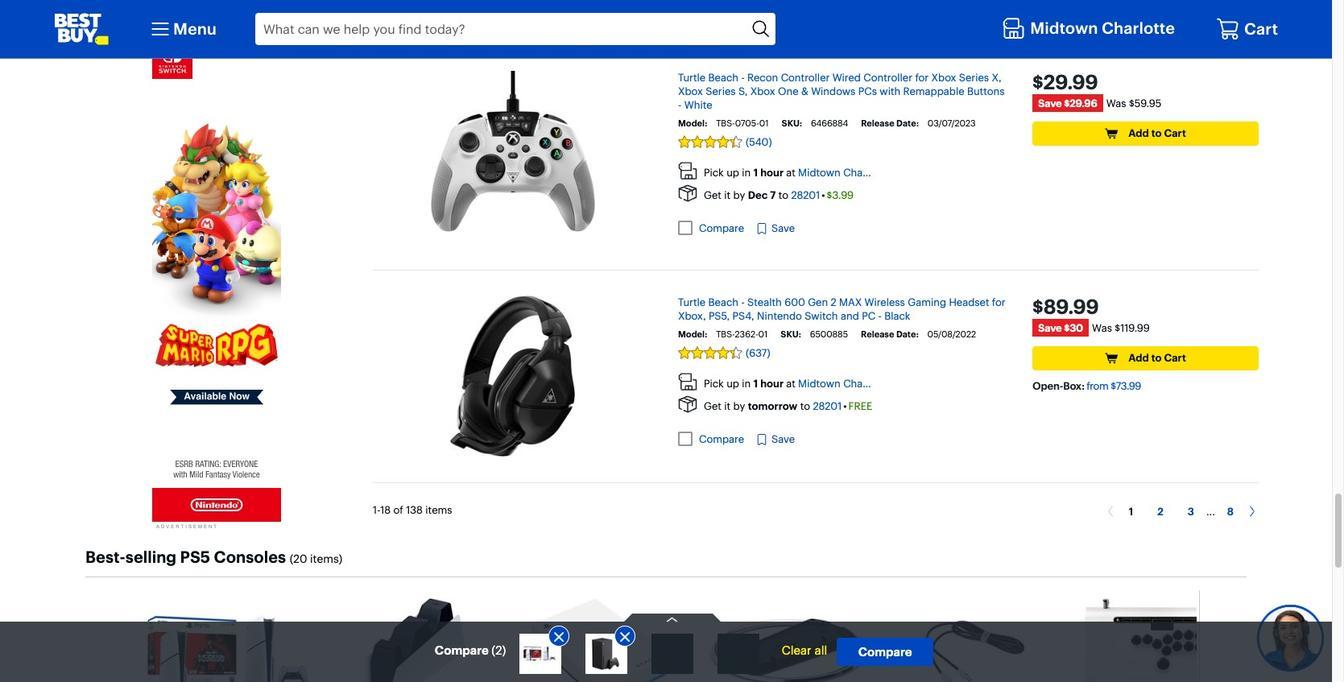 Task type: locate. For each thing, give the bounding box(es) containing it.
0 vertical spatial hour
[[761, 166, 784, 179]]

pick for $29.99
[[704, 166, 724, 179]]

black
[[885, 309, 911, 322]]

it left the dec
[[724, 188, 731, 201]]

0 vertical spatial in
[[742, 166, 751, 179]]

$29.96
[[1064, 97, 1098, 110]]

0 vertical spatial release date:
[[861, 118, 919, 129]]

save button
[[756, 220, 795, 236], [756, 431, 795, 447]]

all
[[815, 643, 827, 658]]

series left s,
[[706, 85, 736, 98]]

2 in from the top
[[742, 377, 751, 390]]

1 pick up in 1 hour at midtown charlotte from the top
[[704, 166, 889, 179]]

release date: down black
[[861, 329, 919, 340]]

0 vertical spatial add to cart
[[1129, 127, 1186, 140]]

28201
[[791, 188, 820, 201], [813, 399, 842, 412]]

midtown up get it by tomorrow to 28201 • free
[[798, 377, 841, 390]]

model: down xbox,
[[678, 329, 708, 340]]

sony - playstation 5 slim console – call of duty modern warfare iii bundle (full game download included) - white image
[[147, 616, 309, 682]]

0 vertical spatial by
[[733, 188, 745, 201]]

add to cart button down $119.99
[[1033, 346, 1259, 371]]

get for $89.99
[[704, 399, 722, 412]]

charlotte up free
[[844, 377, 889, 390]]

release
[[861, 118, 895, 129], [861, 329, 894, 340]]

midtown
[[1030, 17, 1098, 37], [798, 166, 841, 179], [798, 377, 841, 390]]

2 left sony - playstation 5 slim console – marvel's spider-man 2 bundle (full game download included) - white icon
[[496, 643, 502, 658]]

at
[[786, 166, 796, 179], [786, 377, 796, 390]]

add to cart button down $59.95
[[1033, 122, 1259, 146]]

&
[[801, 85, 809, 98]]

get for $29.99
[[704, 188, 722, 201]]

in up the dec
[[742, 166, 751, 179]]

1 horizontal spatial for
[[992, 296, 1006, 309]]

01 up (637)
[[758, 329, 768, 340]]

0 vertical spatial pick
[[704, 166, 724, 179]]

1 vertical spatial by
[[733, 399, 745, 412]]

$150 - $199.99 link
[[111, 2, 191, 17]]

0 vertical spatial for
[[915, 71, 929, 84]]

0 vertical spatial date:
[[897, 118, 919, 129]]

1 vertical spatial tbs-
[[716, 329, 735, 340]]

beach up s,
[[708, 71, 739, 84]]

advertisement
[[156, 525, 218, 529]]

2 vertical spatial cart
[[1164, 351, 1186, 364]]

0 vertical spatial 01
[[759, 118, 769, 129]]

0 vertical spatial up
[[727, 166, 739, 179]]

pick down the tbs-0705-01
[[704, 166, 724, 179]]

date: down black
[[896, 329, 919, 340]]

nintendo
[[757, 309, 802, 322]]

1 up the dec
[[754, 166, 758, 179]]

1 vertical spatial add to cart button
[[1033, 346, 1259, 371]]

-
[[141, 2, 145, 17], [741, 71, 745, 84], [678, 98, 682, 111], [741, 296, 745, 309], [878, 309, 882, 322]]

0 vertical spatial cart
[[1245, 19, 1278, 39]]

1 vertical spatial release
[[861, 329, 894, 340]]

1 left 2 link at the right bottom of the page
[[1129, 505, 1134, 518]]

release date: for $29.99
[[861, 118, 919, 129]]

date: down with
[[897, 118, 919, 129]]

0 vertical spatial midtown charlotte button
[[798, 166, 889, 179]]

compare checkbox for $29.99
[[678, 221, 693, 235]]

open-box: from $73.99
[[1033, 380, 1141, 392]]

• left $3.99 at the top of page
[[822, 188, 825, 201]]

tbs-
[[716, 118, 735, 129], [716, 329, 735, 340]]

0 horizontal spatial •
[[822, 188, 825, 201]]

2 at from the top
[[786, 377, 796, 390]]

was $119.99
[[1092, 321, 1150, 334]]

compare link
[[837, 638, 934, 666]]

1 up tomorrow on the bottom right of page
[[754, 377, 758, 390]]

1 save button from the top
[[756, 220, 795, 236]]

1 vertical spatial at
[[786, 377, 796, 390]]

ps4,
[[733, 309, 755, 322]]

sony interactive entertainment - vertical stand for ps5 consoles - multi image
[[708, 619, 869, 682]]

compare ( 2 )
[[435, 643, 506, 658]]

(637)
[[746, 346, 771, 359]]

1 beach from the top
[[708, 71, 739, 84]]

items
[[426, 504, 452, 516]]

add down $119.99
[[1129, 351, 1149, 364]]

1 vertical spatial turtle
[[678, 296, 706, 309]]

tbs- for $89.99
[[716, 329, 735, 340]]

1 vertical spatial in
[[742, 377, 751, 390]]

release date:
[[861, 118, 919, 129], [861, 329, 919, 340]]

0 vertical spatial release
[[861, 118, 895, 129]]

get left the dec
[[704, 188, 722, 201]]

pick up in 1 hour at midtown charlotte up get it by dec 7 to 28201 • $3.99
[[704, 166, 889, 179]]

0 vertical spatial compare checkbox
[[678, 221, 693, 235]]

2 add to cart button from the top
[[1033, 346, 1259, 371]]

• left free
[[844, 399, 847, 412]]

1 horizontal spatial •
[[844, 399, 847, 412]]

beach for $29.99
[[708, 71, 739, 84]]

0 horizontal spatial series
[[706, 85, 736, 98]]

turtle beach - stealth 600 gen 2 max wireless gaming headset for xbox, ps5, ps4, nintendo switch and pc - black link
[[678, 296, 1006, 322]]

pick
[[704, 166, 724, 179], [704, 377, 724, 390]]

2 vertical spatial charlotte
[[844, 377, 889, 390]]

2 horizontal spatial xbox
[[932, 71, 957, 84]]

1 add to cart from the top
[[1129, 127, 1186, 140]]

turtle inside turtle beach - stealth 600 gen 2 max wireless gaming headset for xbox, ps5, ps4, nintendo switch and pc - black
[[678, 296, 706, 309]]

compare down get it by dec 7 to 28201 • $3.99
[[699, 221, 744, 234]]

turtle beach - recon controller wired controller for xbox series x, xbox series s, xbox one & windows pcs with remappable buttons - white
[[678, 71, 1005, 111]]

menu
[[173, 19, 217, 39]]

turtle up xbox,
[[678, 296, 706, 309]]

it for $89.99
[[724, 399, 731, 412]]

xbox down recon
[[751, 85, 775, 98]]

release date: for $89.99
[[861, 329, 919, 340]]

0 horizontal spatial 2
[[496, 643, 502, 658]]

release date: down with
[[861, 118, 919, 129]]

date: for $89.99
[[896, 329, 919, 340]]

add to cart down $59.95
[[1129, 127, 1186, 140]]

it
[[724, 188, 731, 201], [724, 399, 731, 412]]

to
[[1152, 127, 1162, 140], [779, 188, 789, 201], [1152, 351, 1162, 364], [800, 399, 810, 412]]

beach up ps5,
[[708, 296, 739, 309]]

seagate - game drive for playstation consoles 5tb external usb 3.2 gen 1 portable hard drive with blue led lighting - white image
[[531, 598, 673, 682]]

turtle beach - recon controller wired controller for xbox series x, xbox series s, xbox one & windows pcs with remappable buttons - white link
[[678, 71, 1005, 111]]

2 get from the top
[[704, 399, 722, 412]]

2 add from the top
[[1129, 351, 1149, 364]]

2 vertical spatial 2
[[496, 643, 502, 658]]

2 pick up in 1 hour at midtown charlotte from the top
[[704, 377, 889, 390]]

hour for $29.99
[[761, 166, 784, 179]]

charlotte up $3.99 at the top of page
[[844, 166, 889, 179]]

add down the "was $59.95"
[[1129, 127, 1149, 140]]

wireless
[[865, 296, 905, 309]]

save left the $30
[[1038, 322, 1062, 334]]

for up 'remappable'
[[915, 71, 929, 84]]

series up the buttons on the top right of the page
[[959, 71, 989, 84]]

0 vertical spatial 28201 button
[[791, 188, 820, 201]]

up down tbs-2362-01
[[727, 377, 739, 390]]

- up the ps4,
[[741, 296, 745, 309]]

1 it from the top
[[724, 188, 731, 201]]

0 vertical spatial was
[[1107, 96, 1127, 109]]

beach inside turtle beach - recon controller wired controller for xbox series x, xbox series s, xbox one & windows pcs with remappable buttons - white
[[708, 71, 739, 84]]

save button down "7"
[[756, 220, 795, 236]]

1 add to cart button from the top
[[1033, 122, 1259, 146]]

up down the tbs-0705-01
[[727, 166, 739, 179]]

date:
[[897, 118, 919, 129], [896, 329, 919, 340]]

1 hour from the top
[[761, 166, 784, 179]]

release down the pc
[[861, 329, 894, 340]]

1 vertical spatial midtown
[[798, 166, 841, 179]]

hour
[[761, 166, 784, 179], [761, 377, 784, 390]]

28201 right "7"
[[791, 188, 820, 201]]

midtown inside midtown charlotte dropdown button
[[1030, 17, 1098, 37]]

advertisement region
[[152, 39, 281, 522]]

1 horizontal spatial 2
[[831, 296, 837, 309]]

2 midtown charlotte button from the top
[[798, 377, 889, 390]]

1 vertical spatial pick
[[704, 377, 724, 390]]

cart icon image
[[1216, 17, 1241, 41]]

release for $89.99
[[861, 329, 894, 340]]

0 vertical spatial at
[[786, 166, 796, 179]]

nba 2k24 kobe bryant edition - xbox series x - front_zoom image
[[451, 0, 575, 19]]

1 get from the top
[[704, 188, 722, 201]]

1 release date: from the top
[[861, 118, 919, 129]]

28201 button right "7"
[[791, 188, 820, 201]]

at up get it by dec 7 to 28201 • $3.99
[[786, 166, 796, 179]]

sku: for $89.99
[[781, 329, 801, 340]]

2 compare checkbox from the top
[[678, 432, 693, 447]]

with
[[880, 85, 901, 98]]

1 vertical spatial was
[[1092, 321, 1112, 334]]

1 turtle from the top
[[678, 71, 706, 84]]

save down $29.99
[[1038, 97, 1062, 110]]

page ... element
[[1207, 505, 1215, 518]]

(540)
[[746, 135, 772, 148]]

midtown up $3.99 at the top of page
[[798, 166, 841, 179]]

wired
[[833, 71, 861, 84]]

1 vertical spatial up
[[727, 377, 739, 390]]

tbs- for $29.99
[[716, 118, 735, 129]]

get left tomorrow on the bottom right of page
[[704, 399, 722, 412]]

0 vertical spatial tbs-
[[716, 118, 735, 129]]

was
[[1107, 96, 1127, 109], [1092, 321, 1112, 334]]

by left the dec
[[733, 188, 745, 201]]

midtown charlotte button for $89.99
[[798, 377, 889, 390]]

turtle up white
[[678, 71, 706, 84]]

pc
[[862, 309, 876, 322]]

- up s,
[[741, 71, 745, 84]]

model: down white
[[678, 118, 708, 129]]

compare
[[699, 221, 744, 234], [699, 432, 744, 445], [435, 643, 489, 658], [858, 644, 912, 660]]

add to cart
[[1129, 127, 1186, 140], [1129, 351, 1186, 364]]

midtown up $29.99
[[1030, 17, 1098, 37]]

1 vertical spatial 01
[[758, 329, 768, 340]]

0 vertical spatial midtown
[[1030, 17, 1098, 37]]

tbs-0705-01
[[716, 118, 769, 129]]

midtown for $89.99
[[798, 377, 841, 390]]

add to cart down $119.99
[[1129, 351, 1186, 364]]

1 model: from the top
[[678, 118, 708, 129]]

2 pick from the top
[[704, 377, 724, 390]]

2 save button from the top
[[756, 431, 795, 447]]

for right headset
[[992, 296, 1006, 309]]

best buy help human beacon image
[[1256, 604, 1325, 672]]

compare checkbox for $89.99
[[678, 432, 693, 447]]

2 release date: from the top
[[861, 329, 919, 340]]

1 vertical spatial hour
[[761, 377, 784, 390]]

1 vertical spatial cart
[[1164, 127, 1186, 140]]

1 vertical spatial add
[[1129, 351, 1149, 364]]

it left tomorrow on the bottom right of page
[[724, 399, 731, 412]]

by left tomorrow on the bottom right of page
[[733, 399, 745, 412]]

2 by from the top
[[733, 399, 745, 412]]

charlotte inside dropdown button
[[1102, 17, 1175, 37]]

in
[[742, 166, 751, 179], [742, 377, 751, 390]]

1 tbs- from the top
[[716, 118, 735, 129]]

1 vertical spatial 28201
[[813, 399, 842, 412]]

items)
[[310, 552, 343, 566]]

- right $150
[[141, 2, 145, 17]]

2 left "3"
[[1158, 505, 1164, 518]]

release for $29.99
[[861, 118, 895, 129]]

0 vertical spatial 1
[[754, 166, 758, 179]]

save button down tomorrow on the bottom right of page
[[756, 431, 795, 447]]

1 vertical spatial date:
[[896, 329, 919, 340]]

1 vertical spatial midtown charlotte button
[[798, 377, 889, 390]]

0 horizontal spatial for
[[915, 71, 929, 84]]

2 model: from the top
[[678, 329, 708, 340]]

in down (637)
[[742, 377, 751, 390]]

add for $89.99
[[1129, 351, 1149, 364]]

2 right the 'gen'
[[831, 296, 837, 309]]

2 release from the top
[[861, 329, 894, 340]]

1 vertical spatial 1
[[754, 377, 758, 390]]

controller up &
[[781, 71, 830, 84]]

best-
[[85, 547, 126, 567]]

ps5,
[[709, 309, 730, 322]]

01 up (540)
[[759, 118, 769, 129]]

Compare checkbox
[[678, 221, 693, 235], [678, 432, 693, 447]]

get
[[704, 188, 722, 201], [704, 399, 722, 412]]

hour up "7"
[[761, 166, 784, 179]]

for inside turtle beach - recon controller wired controller for xbox series x, xbox series s, xbox one & windows pcs with remappable buttons - white
[[915, 71, 929, 84]]

)
[[502, 643, 506, 658]]

get it by dec 7 to 28201 • $3.99
[[704, 188, 854, 201]]

save
[[1038, 97, 1062, 110], [772, 221, 795, 234], [1038, 322, 1062, 334], [772, 432, 795, 445]]

1 horizontal spatial controller
[[864, 71, 913, 84]]

2 add to cart from the top
[[1129, 351, 1186, 364]]

at up get it by tomorrow to 28201 • free
[[786, 377, 796, 390]]

2 it from the top
[[724, 399, 731, 412]]

(
[[492, 643, 496, 658]]

1 pick from the top
[[704, 166, 724, 179]]

model: for $89.99
[[678, 329, 708, 340]]

turtle beach - stealth 600 gen 2 max wireless gaming headset for xbox, ps5, ps4, nintendo switch and pc - black
[[678, 296, 1006, 322]]

compare down get it by tomorrow to 28201 • free
[[699, 432, 744, 445]]

1 compare checkbox from the top
[[678, 221, 693, 235]]

0 vertical spatial add
[[1129, 127, 1149, 140]]

0 vertical spatial save button
[[756, 220, 795, 236]]

0705-
[[735, 118, 759, 129]]

2 controller from the left
[[864, 71, 913, 84]]

0 vertical spatial beach
[[708, 71, 739, 84]]

0 horizontal spatial xbox
[[678, 85, 703, 98]]

2 tbs- from the top
[[716, 329, 735, 340]]

sku: down nintendo
[[781, 329, 801, 340]]

28201 button
[[791, 188, 820, 201], [813, 399, 842, 412]]

0 vertical spatial sku:
[[782, 118, 802, 129]]

midtown charlotte button up $3.99 at the top of page
[[798, 166, 889, 179]]

ps5
[[180, 547, 210, 567]]

1 vertical spatial sku:
[[781, 329, 801, 340]]

28201 button left free
[[813, 399, 842, 412]]

was for $89.99
[[1092, 321, 1112, 334]]

1 vertical spatial compare checkbox
[[678, 432, 693, 447]]

1 vertical spatial series
[[706, 85, 736, 98]]

turtle for $89.99
[[678, 296, 706, 309]]

1 vertical spatial get
[[704, 399, 722, 412]]

was right the $30
[[1092, 321, 1112, 334]]

2 hour from the top
[[761, 377, 784, 390]]

Compare checkbox
[[678, 0, 693, 6]]

pick down tbs-2362-01
[[704, 377, 724, 390]]

2 vertical spatial midtown
[[798, 377, 841, 390]]

add to cart for $29.99
[[1129, 127, 1186, 140]]

by
[[733, 188, 745, 201], [733, 399, 745, 412]]

turtle inside turtle beach - recon controller wired controller for xbox series x, xbox series s, xbox one & windows pcs with remappable buttons - white
[[678, 71, 706, 84]]

1 vertical spatial 2
[[1158, 505, 1164, 518]]

$199.99
[[148, 2, 191, 17]]

clear all
[[782, 643, 827, 658]]

series
[[959, 71, 989, 84], [706, 85, 736, 98]]

xbox up white
[[678, 85, 703, 98]]

0 vertical spatial pick up in 1 hour at midtown charlotte
[[704, 166, 889, 179]]

recon
[[748, 71, 778, 84]]

tbs-2362-01
[[716, 329, 768, 340]]

s,
[[739, 85, 748, 98]]

turtle for $29.99
[[678, 71, 706, 84]]

1 by from the top
[[733, 188, 745, 201]]

up for $29.99
[[727, 166, 739, 179]]

0 vertical spatial •
[[822, 188, 825, 201]]

beach inside turtle beach - stealth 600 gen 2 max wireless gaming headset for xbox, ps5, ps4, nintendo switch and pc - black
[[708, 296, 739, 309]]

01 for $29.99
[[759, 118, 769, 129]]

midtown for $29.99
[[798, 166, 841, 179]]

2 beach from the top
[[708, 296, 739, 309]]

1 add from the top
[[1129, 127, 1149, 140]]

1 vertical spatial beach
[[708, 296, 739, 309]]

0 vertical spatial charlotte
[[1102, 17, 1175, 37]]

add to cart for $89.99
[[1129, 351, 1186, 364]]

save down get it by dec 7 to 28201 • $3.99
[[772, 221, 795, 234]]

0 vertical spatial model:
[[678, 118, 708, 129]]

controller up with
[[864, 71, 913, 84]]

1 vertical spatial pick up in 1 hour at midtown charlotte
[[704, 377, 889, 390]]

1 vertical spatial 28201 button
[[813, 399, 842, 412]]

compared items element
[[519, 626, 776, 674]]

•
[[822, 188, 825, 201], [844, 399, 847, 412]]

charlotte up the "was $59.95"
[[1102, 17, 1175, 37]]

2 turtle from the top
[[678, 296, 706, 309]]

0 horizontal spatial controller
[[781, 71, 830, 84]]

xbox up 'remappable'
[[932, 71, 957, 84]]

1 vertical spatial •
[[844, 399, 847, 412]]

1 in from the top
[[742, 166, 751, 179]]

1 vertical spatial add to cart
[[1129, 351, 1186, 364]]

was left $59.95
[[1107, 96, 1127, 109]]

0 vertical spatial series
[[959, 71, 989, 84]]

menu button
[[147, 16, 217, 42]]

0 vertical spatial get
[[704, 188, 722, 201]]

1 vertical spatial save button
[[756, 431, 795, 447]]

xbox
[[932, 71, 957, 84], [678, 85, 703, 98], [751, 85, 775, 98]]

3 link
[[1176, 505, 1207, 518]]

midtown charlotte button up free
[[798, 377, 889, 390]]

1 vertical spatial for
[[992, 296, 1006, 309]]

1 for $89.99
[[754, 377, 758, 390]]

hour for $89.99
[[761, 377, 784, 390]]

bestbuy.com image
[[54, 13, 109, 45]]

1 release from the top
[[861, 118, 895, 129]]

1 vertical spatial model:
[[678, 329, 708, 340]]

6500885
[[810, 329, 848, 340]]

28201 left free
[[813, 399, 842, 412]]

1 vertical spatial release date:
[[861, 329, 919, 340]]

1 midtown charlotte button from the top
[[798, 166, 889, 179]]

hour up tomorrow on the bottom right of page
[[761, 377, 784, 390]]

0 vertical spatial add to cart button
[[1033, 122, 1259, 146]]

add to cart button
[[1033, 122, 1259, 146], [1033, 346, 1259, 371]]

save down get it by tomorrow to 28201 • free
[[772, 432, 795, 445]]

1 at from the top
[[786, 166, 796, 179]]

selling
[[126, 547, 176, 567]]

pick up in 1 hour at midtown charlotte up get it by tomorrow to 28201 • free
[[704, 377, 889, 390]]

0 vertical spatial 28201
[[791, 188, 820, 201]]

1
[[754, 166, 758, 179], [754, 377, 758, 390], [1129, 505, 1134, 518]]

2 up from the top
[[727, 377, 739, 390]]

1 up from the top
[[727, 166, 739, 179]]

1 vertical spatial it
[[724, 399, 731, 412]]

gen
[[808, 296, 828, 309]]

add to cart button for $89.99
[[1033, 346, 1259, 371]]

0 vertical spatial it
[[724, 188, 731, 201]]

1 vertical spatial charlotte
[[844, 166, 889, 179]]

sku:
[[782, 118, 802, 129], [781, 329, 801, 340]]

0 vertical spatial turtle
[[678, 71, 706, 84]]

beach
[[708, 71, 739, 84], [708, 296, 739, 309]]

sku: down one
[[782, 118, 802, 129]]

release down pcs on the top right of the page
[[861, 118, 895, 129]]

cart
[[1245, 19, 1278, 39], [1164, 127, 1186, 140], [1164, 351, 1186, 364]]

03/07/2023
[[928, 118, 976, 129]]

0 vertical spatial 2
[[831, 296, 837, 309]]

save button for $89.99
[[756, 431, 795, 447]]

1 horizontal spatial series
[[959, 71, 989, 84]]

at for $29.99
[[786, 166, 796, 179]]



Task type: vqa. For each thing, say whether or not it's contained in the screenshot.
first Rating from the top of the page
no



Task type: describe. For each thing, give the bounding box(es) containing it.
6466884
[[811, 118, 848, 129]]

add to cart button for $29.99
[[1033, 122, 1259, 146]]

1 controller from the left
[[781, 71, 830, 84]]

2 horizontal spatial 2
[[1158, 505, 1164, 518]]

and
[[841, 309, 859, 322]]

$30
[[1064, 322, 1084, 334]]

white
[[684, 98, 713, 111]]

cart for $89.99
[[1164, 351, 1186, 364]]

model: for $29.99
[[678, 118, 708, 129]]

pick up in 1 hour at midtown charlotte for $29.99
[[704, 166, 889, 179]]

$119.99
[[1115, 321, 1150, 334]]

8
[[1227, 505, 1234, 518]]

$150
[[111, 2, 137, 17]]

remove from compare tray image
[[551, 629, 567, 645]]

8 link
[[1215, 505, 1246, 518]]

headset
[[949, 296, 990, 309]]

2 link
[[1146, 505, 1176, 518]]

pcs
[[858, 85, 877, 98]]

by for $89.99
[[733, 399, 745, 412]]

remappable
[[903, 85, 965, 98]]

consoles
[[214, 547, 286, 567]]

2 vertical spatial 1
[[1129, 505, 1134, 518]]

turtle beach - stealth 600 gen 2 max wireless gaming headset for xbox, ps5, ps4, nintendo switch and pc - black - front_zoom image
[[450, 296, 575, 457]]

...
[[1207, 505, 1215, 518]]

sony - playstation 5 slim console – marvel's spider-man 2 bundle (full game download included) - white image
[[523, 638, 556, 670]]

dec
[[748, 188, 768, 201]]

it for $29.99
[[724, 188, 731, 201]]

2 inside compare tray element
[[496, 643, 502, 658]]

get it by tomorrow to 28201 • free
[[704, 399, 873, 412]]

save $29.96
[[1038, 97, 1098, 110]]

date: for $29.99
[[897, 118, 919, 129]]

(20
[[290, 552, 307, 566]]

pick for $89.99
[[704, 377, 724, 390]]

clear
[[782, 643, 812, 658]]

1 for $29.99
[[754, 166, 758, 179]]

microsoft - xbox series x 1tb console - black image
[[589, 638, 622, 670]]

x,
[[992, 71, 1002, 84]]

best-selling ps5 consoles (20 items)
[[85, 547, 343, 567]]

600
[[785, 296, 805, 309]]

- left white
[[678, 98, 682, 111]]

1 horizontal spatial xbox
[[751, 85, 775, 98]]

beach for $89.99
[[708, 296, 739, 309]]

xbox,
[[678, 309, 706, 322]]

midtown charlotte button
[[1002, 14, 1179, 44]]

1-18 of 138 items
[[373, 504, 452, 516]]

138
[[406, 504, 423, 516]]

was $59.95
[[1107, 96, 1162, 109]]

$150 - $199.99 checkbox
[[87, 2, 101, 17]]

midtown charlotte button for $29.99
[[798, 166, 889, 179]]

compare tray element
[[0, 614, 1344, 682]]

open-
[[1033, 380, 1063, 392]]

1-
[[373, 504, 380, 516]]

from $73.99
[[1087, 380, 1141, 392]]

Type to search. Navigate forward to hear suggestions text field
[[255, 13, 748, 45]]

7
[[770, 188, 776, 201]]

charlotte for $89.99
[[844, 377, 889, 390]]

compare right the all
[[858, 644, 912, 660]]

05/08/2022
[[928, 329, 976, 340]]

of
[[394, 504, 403, 516]]

show less compare details image
[[666, 614, 678, 626]]

cart link
[[1216, 17, 1278, 41]]

compare left (
[[435, 643, 489, 658]]

$89.99
[[1033, 295, 1099, 319]]

turtle beach - recon controller wired controller for xbox series x, xbox series s, xbox one & windows pcs with remappable buttons - white - front_zoom image
[[431, 71, 595, 232]]

pick up in 1 hour at midtown charlotte for $89.99
[[704, 377, 889, 390]]

28201 button for $89.99
[[813, 399, 842, 412]]

2362-
[[735, 329, 758, 340]]

(540) link
[[678, 135, 1007, 148]]

cart for $29.99
[[1164, 127, 1186, 140]]

tomorrow
[[748, 399, 798, 412]]

in for $29.99
[[742, 166, 751, 179]]

save $30
[[1038, 322, 1084, 334]]

(637) link
[[678, 346, 1007, 360]]

pdp - victrix pro fs-12 arcade fight stick: playstation 5, playstation 4, & pc - white image
[[1085, 598, 1240, 682]]

charlotte for $29.99
[[844, 166, 889, 179]]

max
[[839, 296, 862, 309]]

01 for $89.99
[[758, 329, 768, 340]]

was for $29.99
[[1107, 96, 1127, 109]]

add for $29.99
[[1129, 127, 1149, 140]]

up for $89.99
[[727, 377, 739, 390]]

$59.95
[[1129, 96, 1162, 109]]

by for $29.99
[[733, 188, 745, 201]]

stealth
[[748, 296, 782, 309]]

remove from compare tray image
[[617, 629, 633, 645]]

- right the pc
[[878, 309, 882, 322]]

one
[[778, 85, 799, 98]]

windows
[[811, 85, 856, 98]]

free
[[849, 399, 873, 412]]

2 inside turtle beach - stealth 600 gen 2 max wireless gaming headset for xbox, ps5, ps4, nintendo switch and pc - black
[[831, 296, 837, 309]]

in for $89.99
[[742, 377, 751, 390]]

sony - playstation 5 - dualsense charging station - white image
[[364, 598, 466, 682]]

save button for $29.99
[[756, 220, 795, 236]]

clear all button
[[782, 643, 827, 658]]

$29.99
[[1033, 70, 1098, 94]]

midtown charlotte
[[1030, 17, 1175, 37]]

18
[[380, 504, 391, 516]]

for inside turtle beach - stealth 600 gen 2 max wireless gaming headset for xbox, ps5, ps4, nintendo switch and pc - black
[[992, 296, 1006, 309]]

28201 button for $29.99
[[791, 188, 820, 201]]

buttons
[[967, 85, 1005, 98]]

$3.99
[[827, 188, 854, 201]]

at for $89.99
[[786, 377, 796, 390]]

gaming
[[908, 296, 947, 309]]

box:
[[1063, 380, 1085, 392]]

powera - ultra high speed hdmi 2.1 cable for ps5 - ultra hdmi for ps5 image
[[921, 598, 1030, 682]]

3
[[1188, 505, 1195, 518]]

$150 - $199.99
[[111, 2, 191, 17]]

switch
[[805, 309, 838, 322]]

sku: for $29.99
[[782, 118, 802, 129]]



